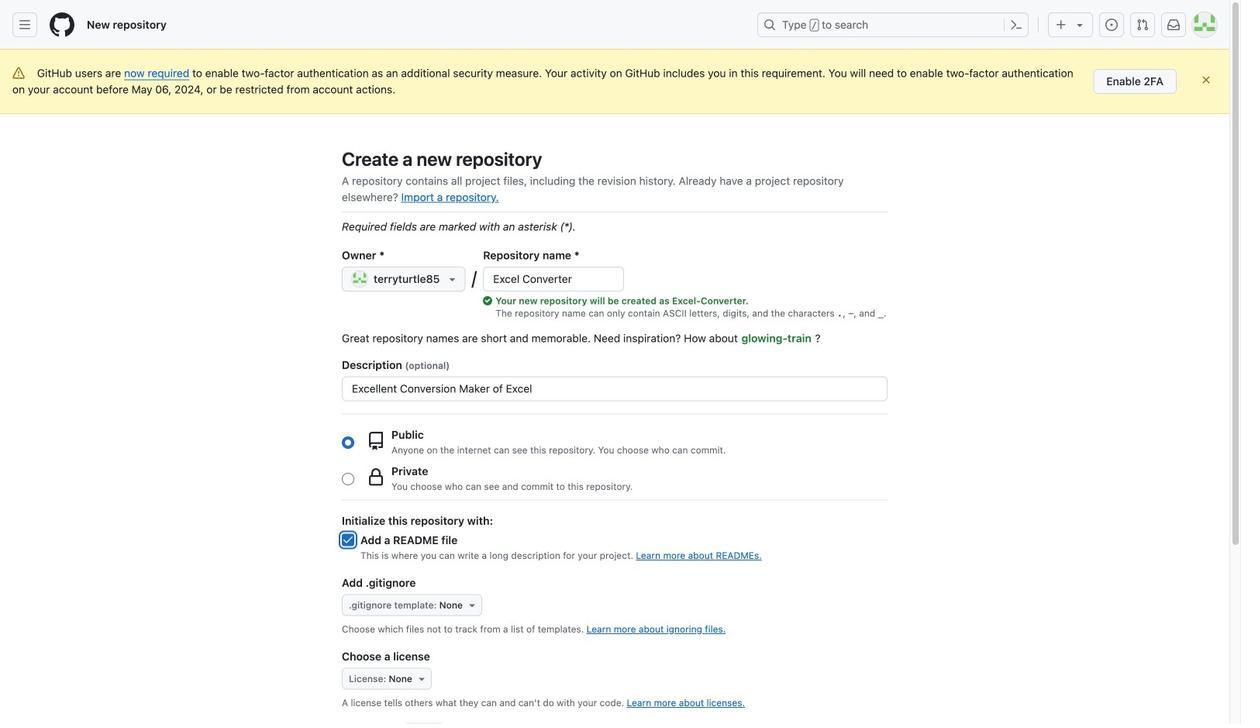 Task type: describe. For each thing, give the bounding box(es) containing it.
2 horizontal spatial triangle down image
[[466, 599, 479, 612]]

command palette image
[[1011, 19, 1023, 31]]

Description text field
[[343, 377, 887, 401]]

dismiss this message image
[[1201, 74, 1213, 86]]

git pull request image
[[1137, 19, 1149, 31]]

triangle down image
[[1074, 19, 1087, 31]]

2 vertical spatial triangle down image
[[416, 673, 428, 685]]



Task type: vqa. For each thing, say whether or not it's contained in the screenshot.
text box
yes



Task type: locate. For each thing, give the bounding box(es) containing it.
None radio
[[342, 437, 354, 449]]

triangle down image
[[446, 273, 459, 285], [466, 599, 479, 612], [416, 673, 428, 685]]

0 vertical spatial triangle down image
[[446, 273, 459, 285]]

None checkbox
[[342, 534, 354, 546]]

alert image
[[12, 67, 25, 79]]

check circle fill image
[[483, 296, 493, 306]]

notifications image
[[1168, 19, 1180, 31]]

None radio
[[342, 473, 354, 486]]

1 horizontal spatial triangle down image
[[446, 273, 459, 285]]

homepage image
[[50, 12, 74, 37]]

0 horizontal spatial triangle down image
[[416, 673, 428, 685]]

1 vertical spatial triangle down image
[[466, 599, 479, 612]]

lock image
[[367, 468, 385, 487]]

repo image
[[367, 432, 385, 450]]

issue opened image
[[1106, 19, 1118, 31]]

None text field
[[484, 268, 624, 291]]



